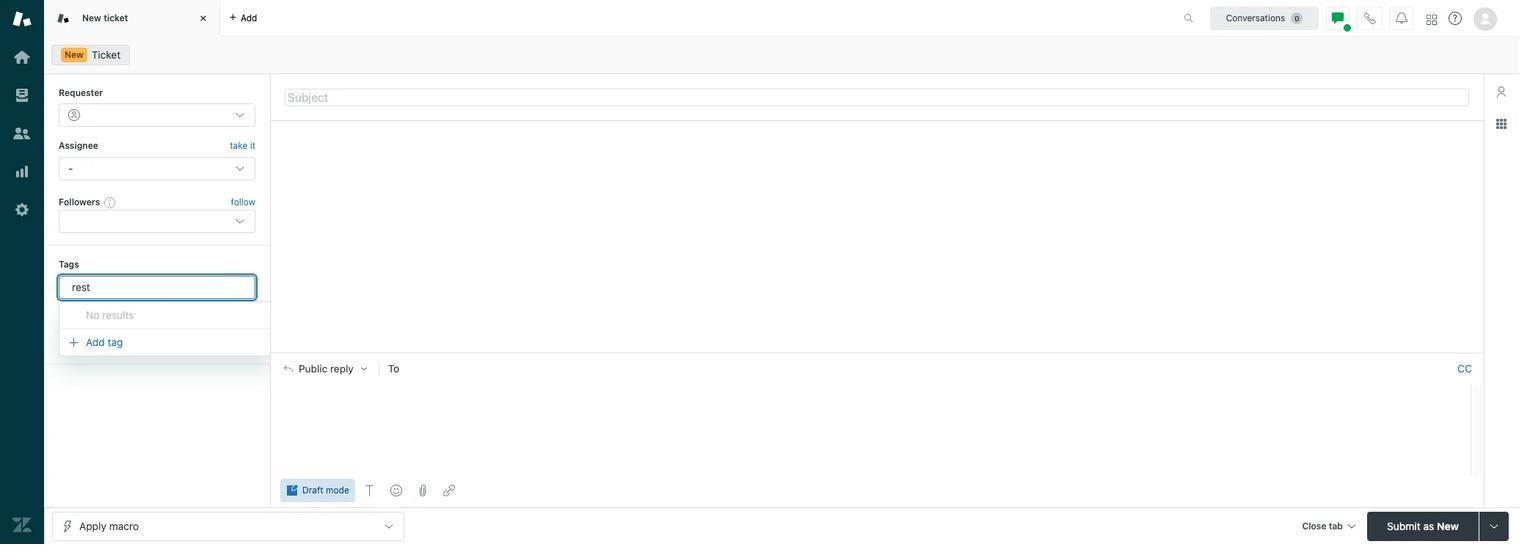 Task type: vqa. For each thing, say whether or not it's contained in the screenshot.
your within "Get an overview and improve the efficiency of your call center and agent activity with Talk."
no



Task type: locate. For each thing, give the bounding box(es) containing it.
1 vertical spatial new
[[65, 49, 84, 60]]

add
[[241, 12, 257, 23]]

new inside tab
[[82, 12, 101, 23]]

new left the ticket
[[82, 12, 101, 23]]

type
[[59, 312, 80, 323]]

apply
[[79, 520, 106, 532]]

new for new
[[65, 49, 84, 60]]

new left ticket
[[65, 49, 84, 60]]

add link (cmd k) image
[[443, 485, 455, 497]]

followers element
[[59, 210, 255, 233]]

new ticket
[[82, 12, 128, 23]]

add button
[[220, 0, 266, 36]]

conversations
[[1226, 12, 1285, 23]]

customers image
[[12, 124, 32, 143]]

draft mode
[[302, 485, 349, 496]]

follow button
[[231, 196, 255, 209]]

Subject field
[[285, 88, 1469, 106]]

reporting image
[[12, 162, 32, 181]]

minimize composer image
[[871, 347, 883, 359]]

2 vertical spatial new
[[1437, 520, 1459, 532]]

no results
[[86, 309, 134, 322]]

mode
[[326, 485, 349, 496]]

close tab
[[1302, 521, 1343, 532]]

new
[[82, 12, 101, 23], [65, 49, 84, 60], [1437, 520, 1459, 532]]

new inside secondary element
[[65, 49, 84, 60]]

public
[[299, 363, 327, 375]]

to
[[388, 363, 399, 375]]

notifications image
[[1396, 12, 1408, 24]]

tag
[[108, 336, 123, 349]]

take
[[230, 140, 248, 151]]

new for new ticket
[[82, 12, 101, 23]]

get started image
[[12, 48, 32, 67]]

tab
[[1329, 521, 1343, 532]]

get help image
[[1449, 12, 1462, 25]]

zendesk image
[[12, 516, 32, 535]]

submit
[[1387, 520, 1421, 532]]

it
[[250, 140, 255, 151]]

0 vertical spatial new
[[82, 12, 101, 23]]

close
[[1302, 521, 1326, 532]]

new right as
[[1437, 520, 1459, 532]]

no
[[86, 309, 99, 322]]

ticket
[[92, 48, 121, 61]]

public reply button
[[271, 354, 379, 385]]

conversations button
[[1210, 6, 1319, 30]]

admin image
[[12, 200, 32, 219]]

apps image
[[1496, 118, 1507, 130]]

info on adding followers image
[[104, 197, 116, 208]]

cc
[[1458, 363, 1472, 375]]

macro
[[109, 520, 139, 532]]

add tag option
[[59, 333, 273, 353]]



Task type: describe. For each thing, give the bounding box(es) containing it.
follow
[[231, 197, 255, 208]]

tabs tab list
[[44, 0, 1168, 37]]

-
[[68, 162, 73, 175]]

new ticket tab
[[44, 0, 220, 37]]

as
[[1423, 520, 1434, 532]]

requester element
[[59, 104, 255, 127]]

close tab button
[[1296, 512, 1361, 543]]

results
[[102, 309, 134, 322]]

close image
[[196, 11, 211, 26]]

tags list box
[[59, 302, 274, 357]]

customer context image
[[1496, 86, 1507, 98]]

take it
[[230, 140, 255, 151]]

Tags field
[[70, 280, 241, 295]]

zendesk support image
[[12, 10, 32, 29]]

draft
[[302, 485, 323, 496]]

secondary element
[[44, 40, 1519, 70]]

take it button
[[230, 139, 255, 154]]

cc button
[[1457, 363, 1472, 376]]

assignee
[[59, 140, 98, 151]]

format text image
[[364, 485, 376, 497]]

views image
[[12, 86, 32, 105]]

reply
[[330, 363, 354, 375]]

add tag
[[86, 336, 123, 349]]

add attachment image
[[417, 485, 428, 497]]

followers
[[59, 197, 100, 208]]

submit as new
[[1387, 520, 1459, 532]]

tags
[[59, 259, 79, 270]]

apply macro
[[79, 520, 139, 532]]

main element
[[0, 0, 44, 545]]

add
[[86, 336, 105, 349]]

requester
[[59, 87, 103, 98]]

displays possible ticket submission types image
[[1488, 521, 1500, 532]]

draft mode button
[[280, 479, 355, 503]]

assignee element
[[59, 157, 255, 180]]

insert emojis image
[[390, 485, 402, 497]]

public reply
[[299, 363, 354, 375]]

ticket
[[104, 12, 128, 23]]

zendesk products image
[[1427, 14, 1437, 25]]

button displays agent's chat status as online. image
[[1332, 12, 1344, 24]]



